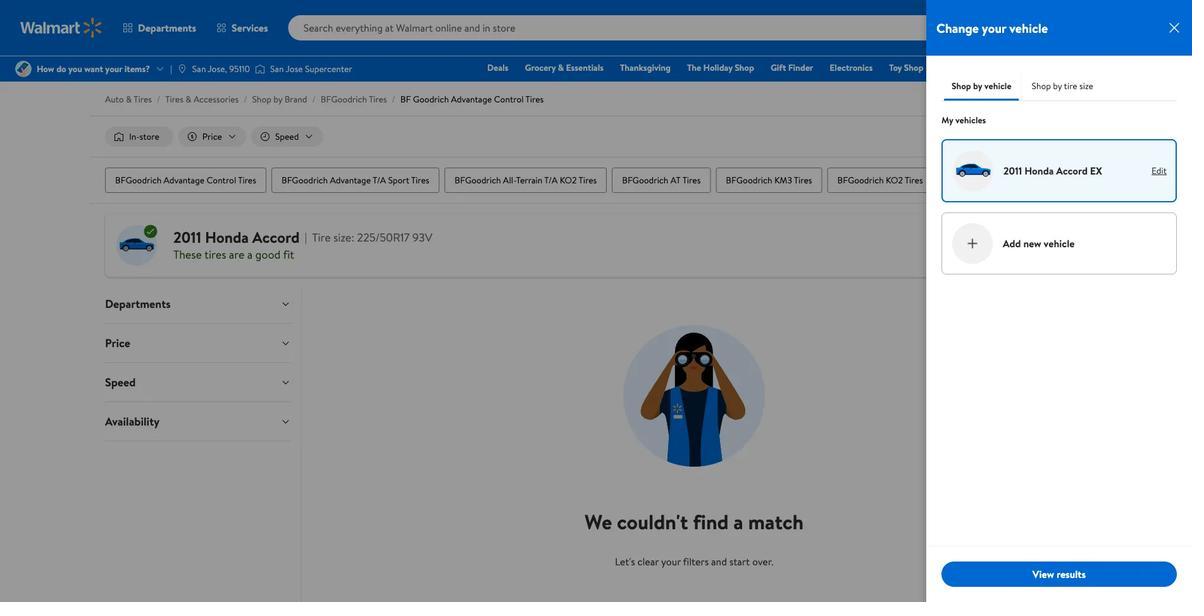 Task type: locate. For each thing, give the bounding box(es) containing it.
0 vertical spatial |
[[990, 130, 992, 144]]

& left accessories
[[186, 93, 192, 105]]

/ right brand
[[312, 93, 316, 105]]

in-store
[[129, 130, 159, 143]]

accord right are
[[253, 227, 300, 248]]

vehicle for add new vehicle
[[1044, 237, 1075, 251]]

grocery & essentials link
[[519, 61, 610, 74]]

| inside sort and filter section "element"
[[990, 130, 992, 144]]

change your vehicle dialog
[[927, 0, 1193, 603]]

by for shop by tire size
[[1054, 80, 1063, 92]]

option group
[[942, 139, 1177, 275]]

/ left bf
[[392, 93, 396, 105]]

2 t/a from the left
[[545, 174, 558, 186]]

bfgoodrich for bfgoodrich at tires
[[622, 174, 669, 186]]

1 / from the left
[[157, 93, 160, 105]]

change inside "dialog"
[[937, 19, 979, 37]]

these
[[173, 247, 202, 262]]

bfgoodrich for bfgoodrich advantage control tires
[[115, 174, 162, 186]]

new
[[1024, 237, 1042, 251]]

bfgoodrich for bfgoodrich km3 tires
[[726, 174, 773, 186]]

4 / from the left
[[392, 93, 396, 105]]

1 vertical spatial |
[[305, 230, 307, 246]]

0 vertical spatial control
[[494, 93, 524, 105]]

1 horizontal spatial 2011
[[1004, 164, 1023, 178]]

by inside shop by tire size link
[[1054, 80, 1063, 92]]

0 horizontal spatial honda
[[205, 227, 249, 248]]

0 horizontal spatial a
[[247, 247, 253, 262]]

0 vertical spatial your
[[982, 19, 1007, 37]]

toy
[[890, 61, 902, 74]]

honda inside 2011 honda accord | tire size: 225/50r17 93v these tires are a good fit
[[205, 227, 249, 248]]

/ right accessories
[[244, 93, 247, 105]]

shop
[[735, 61, 755, 74], [905, 61, 924, 74], [952, 80, 972, 92], [1032, 80, 1051, 92], [252, 93, 271, 105]]

0 vertical spatial vehicle
[[1010, 19, 1048, 37]]

vehicle inside button
[[1044, 237, 1075, 251]]

honda for 2011 honda accord | tire size: 225/50r17 93v these tires are a good fit
[[205, 227, 249, 248]]

size:
[[334, 230, 355, 246]]

accord inside 2011 honda accord | tire size: 225/50r17 93v these tires are a good fit
[[253, 227, 300, 248]]

control
[[494, 93, 524, 105], [207, 174, 236, 186]]

change
[[937, 19, 979, 37], [1038, 239, 1067, 252]]

shop right 'toy'
[[905, 61, 924, 74]]

honda inside radio
[[1025, 164, 1054, 178]]

t/a right the terrain
[[545, 174, 558, 186]]

1 vertical spatial honda
[[205, 227, 249, 248]]

1 horizontal spatial advantage
[[330, 174, 371, 186]]

2011 left tires
[[173, 227, 201, 248]]

& right auto
[[126, 93, 132, 105]]

auto & tires / tires & accessories / shop by brand / bfgoodrich tires / bf goodrich advantage control tires
[[105, 93, 544, 105]]

t/a left sport
[[373, 174, 386, 186]]

shop by tire size link
[[1022, 71, 1104, 101]]

bfgoodrich for bfgoodrich all-terrain t/a ko2 tires
[[455, 174, 501, 186]]

1 horizontal spatial a
[[734, 508, 744, 536]]

accord left ex
[[1057, 164, 1088, 178]]

finder
[[789, 61, 814, 74]]

2011 for 2011 honda accord ex
[[1004, 164, 1023, 178]]

car,truck,van image
[[115, 224, 158, 267]]

1 horizontal spatial accord
[[1057, 164, 1088, 178]]

vehicle
[[1010, 19, 1048, 37], [985, 80, 1012, 92], [1044, 237, 1075, 251]]

by left tire
[[1054, 80, 1063, 92]]

1 horizontal spatial t/a
[[545, 174, 558, 186]]

change button
[[1027, 236, 1077, 256]]

sort and filter section element
[[90, 116, 1103, 157]]

1 horizontal spatial ko2
[[886, 174, 903, 186]]

2 horizontal spatial &
[[558, 61, 564, 74]]

1 horizontal spatial change
[[1038, 239, 1067, 252]]

2011 right car or truck "image"
[[1004, 164, 1023, 178]]

0 horizontal spatial &
[[126, 93, 132, 105]]

1 horizontal spatial honda
[[1025, 164, 1054, 178]]

advantage right goodrich
[[451, 93, 492, 105]]

walmart image
[[20, 18, 103, 38]]

over.
[[753, 555, 774, 569]]

by
[[974, 80, 983, 92], [1054, 80, 1063, 92], [274, 93, 283, 105], [974, 130, 985, 144]]

bfgoodrich advantage t/a sport tires link
[[272, 168, 440, 193]]

a right are
[[247, 247, 253, 262]]

accord inside radio
[[1057, 164, 1088, 178]]

1 vertical spatial a
[[734, 508, 744, 536]]

gift
[[771, 61, 786, 74]]

& right grocery
[[558, 61, 564, 74]]

3 tab from the top
[[95, 363, 301, 402]]

the holiday shop link
[[682, 61, 760, 74]]

sport
[[388, 174, 410, 186]]

by inside "shop by vehicle" link
[[974, 80, 983, 92]]

1 vertical spatial your
[[662, 555, 681, 569]]

1 t/a from the left
[[373, 174, 386, 186]]

bfgoodrich km3 tires
[[726, 174, 813, 186]]

2 vertical spatial vehicle
[[1044, 237, 1075, 251]]

0 horizontal spatial accord
[[253, 227, 300, 248]]

1 horizontal spatial control
[[494, 93, 524, 105]]

1 vertical spatial 2011
[[173, 227, 201, 248]]

vehicle for shop by vehicle
[[985, 80, 1012, 92]]

close dialog image
[[1167, 20, 1183, 35]]

tires & accessories link
[[165, 93, 239, 105]]

electronics link
[[824, 61, 879, 74]]

good
[[255, 247, 281, 262]]

electronics
[[830, 61, 873, 74]]

0 horizontal spatial advantage
[[164, 174, 205, 186]]

shop left tire
[[1032, 80, 1051, 92]]

my vehicles
[[942, 114, 987, 126]]

your inside "dialog"
[[982, 19, 1007, 37]]

by up vehicles on the top right of the page
[[974, 80, 983, 92]]

1 vertical spatial control
[[207, 174, 236, 186]]

change for change your vehicle
[[937, 19, 979, 37]]

| right sort
[[990, 130, 992, 144]]

1 tab from the top
[[95, 285, 301, 324]]

your inside we couldn't find a match 'status'
[[662, 555, 681, 569]]

by inside sort and filter section "element"
[[974, 130, 985, 144]]

honda right these on the left of the page
[[205, 227, 249, 248]]

2011 inside 2011 honda accord | tire size: 225/50r17 93v these tires are a good fit
[[173, 227, 201, 248]]

change inside button
[[1038, 239, 1067, 252]]

honda left ex
[[1025, 164, 1054, 178]]

2011 honda accord | tire size: 225/50r17 93v these tires are a good fit
[[173, 227, 433, 262]]

by left brand
[[274, 93, 283, 105]]

auto
[[105, 93, 124, 105]]

advantage down in-store button
[[164, 174, 205, 186]]

tires
[[134, 93, 152, 105], [165, 93, 184, 105], [369, 93, 387, 105], [526, 93, 544, 105], [238, 174, 256, 186], [411, 174, 430, 186], [579, 174, 597, 186], [683, 174, 701, 186], [794, 174, 813, 186], [905, 174, 923, 186]]

change right the add
[[1038, 239, 1067, 252]]

2 ko2 from the left
[[886, 174, 903, 186]]

view results
[[1033, 568, 1086, 582]]

honda
[[1025, 164, 1054, 178], [205, 227, 249, 248]]

|
[[990, 130, 992, 144], [305, 230, 307, 246]]

advantage left sport
[[330, 174, 371, 186]]

and
[[712, 555, 727, 569]]

a right find at the right of the page
[[734, 508, 744, 536]]

your up shop by vehicle
[[982, 19, 1007, 37]]

0 horizontal spatial t/a
[[373, 174, 386, 186]]

by right sort
[[974, 130, 985, 144]]

bfgoodrich all-terrain t/a ko2 tires
[[455, 174, 597, 186]]

3 / from the left
[[312, 93, 316, 105]]

1 horizontal spatial |
[[990, 130, 992, 144]]

bfgoodrich
[[321, 93, 367, 105], [115, 174, 162, 186], [282, 174, 328, 186], [455, 174, 501, 186], [622, 174, 669, 186], [726, 174, 773, 186], [838, 174, 884, 186]]

brand
[[285, 93, 307, 105]]

add
[[1003, 237, 1021, 251]]

vehicle for change your vehicle
[[1010, 19, 1048, 37]]

are
[[229, 247, 245, 262]]

advantage
[[451, 93, 492, 105], [164, 174, 205, 186], [330, 174, 371, 186]]

0 horizontal spatial |
[[305, 230, 307, 246]]

2011
[[1004, 164, 1023, 178], [173, 227, 201, 248]]

0 vertical spatial a
[[247, 247, 253, 262]]

size
[[1080, 80, 1094, 92]]

shop by brand link
[[252, 93, 307, 105]]

0 horizontal spatial 2011
[[173, 227, 201, 248]]

& for tires
[[126, 93, 132, 105]]

in-store button
[[105, 127, 173, 147]]

change for change
[[1038, 239, 1067, 252]]

tire
[[1065, 80, 1078, 92]]

1 ko2 from the left
[[560, 174, 577, 186]]

2011 Honda Accord EX radio
[[942, 139, 1177, 203]]

we couldn't find a match status
[[585, 508, 804, 603]]

option group containing 2011 honda accord ex
[[942, 139, 1177, 275]]

your right clear
[[662, 555, 681, 569]]

0 vertical spatial change
[[937, 19, 979, 37]]

1 vertical spatial accord
[[253, 227, 300, 248]]

the
[[688, 61, 702, 74]]

2 tab from the top
[[95, 324, 301, 363]]

0 vertical spatial 2011
[[1004, 164, 1023, 178]]

&
[[558, 61, 564, 74], [126, 93, 132, 105], [186, 93, 192, 105]]

1 vertical spatial vehicle
[[985, 80, 1012, 92]]

ko2
[[560, 174, 577, 186], [886, 174, 903, 186]]

tab
[[95, 285, 301, 324], [95, 324, 301, 363], [95, 363, 301, 402], [95, 403, 301, 441]]

0 vertical spatial honda
[[1025, 164, 1054, 178]]

shop by vehicle link
[[942, 71, 1022, 101]]

bfgoodrich advantage control tires
[[115, 174, 256, 186]]

edit
[[1152, 165, 1167, 177]]

a inside 'status'
[[734, 508, 744, 536]]

bf goodrich advantage control tires link
[[401, 93, 544, 105]]

| left tire
[[305, 230, 307, 246]]

1 horizontal spatial your
[[982, 19, 1007, 37]]

2011 inside radio
[[1004, 164, 1023, 178]]

Walmart Site-Wide search field
[[288, 15, 979, 41]]

change up shop by vehicle
[[937, 19, 979, 37]]

/ right auto & tires link
[[157, 93, 160, 105]]

1 vertical spatial change
[[1038, 239, 1067, 252]]

0 horizontal spatial your
[[662, 555, 681, 569]]

the holiday shop
[[688, 61, 755, 74]]

2 / from the left
[[244, 93, 247, 105]]

t/a inside bfgoodrich all-terrain t/a ko2 tires link
[[545, 174, 558, 186]]

0 horizontal spatial ko2
[[560, 174, 577, 186]]

accord
[[1057, 164, 1088, 178], [253, 227, 300, 248]]

0 horizontal spatial change
[[937, 19, 979, 37]]

0 vertical spatial accord
[[1057, 164, 1088, 178]]

view results button
[[942, 562, 1177, 587]]

grocery & essentials
[[525, 61, 604, 74]]



Task type: describe. For each thing, give the bounding box(es) containing it.
accessories
[[194, 93, 239, 105]]

accord for 2011 honda accord ex
[[1057, 164, 1088, 178]]

bfgoodrich ko2 tires
[[838, 174, 923, 186]]

let's clear your filters and start over.
[[615, 555, 774, 569]]

shop left brand
[[252, 93, 271, 105]]

225/50r17
[[357, 230, 410, 246]]

km3
[[775, 174, 793, 186]]

gift finder link
[[765, 61, 819, 74]]

add new vehicle
[[1003, 237, 1075, 251]]

0 horizontal spatial control
[[207, 174, 236, 186]]

thanksgiving
[[620, 61, 671, 74]]

at
[[671, 174, 681, 186]]

edit button
[[1152, 139, 1177, 213]]

| inside 2011 honda accord | tire size: 225/50r17 93v these tires are a good fit
[[305, 230, 307, 246]]

bfgoodrich km3 tires link
[[716, 168, 823, 193]]

auto & tires link
[[105, 93, 152, 105]]

ex
[[1091, 164, 1103, 178]]

holiday
[[704, 61, 733, 74]]

change your vehicle
[[937, 19, 1048, 37]]

essentials
[[566, 61, 604, 74]]

$36.87
[[1152, 32, 1170, 40]]

t/a inside bfgoodrich advantage t/a sport tires link
[[373, 174, 386, 186]]

fit
[[283, 247, 294, 262]]

2 horizontal spatial advantage
[[451, 93, 492, 105]]

bfgoodrich advantage t/a sport tires
[[282, 174, 430, 186]]

car or truck image
[[953, 151, 994, 191]]

by for sort by |
[[974, 130, 985, 144]]

sort
[[953, 130, 972, 144]]

tire
[[312, 230, 331, 246]]

toy shop link
[[884, 61, 930, 74]]

let's
[[615, 555, 635, 569]]

shop by tire size
[[1032, 80, 1094, 92]]

2011 for 2011 honda accord | tire size: 225/50r17 93v these tires are a good fit
[[173, 227, 201, 248]]

find
[[693, 508, 729, 536]]

my
[[942, 114, 954, 126]]

tires
[[205, 247, 226, 262]]

advantage for bfgoodrich advantage control tires
[[164, 174, 205, 186]]

start
[[730, 555, 750, 569]]

accord for 2011 honda accord | tire size: 225/50r17 93v these tires are a good fit
[[253, 227, 300, 248]]

sort by |
[[953, 130, 992, 144]]

bfgoodrich ko2 tires link
[[828, 168, 933, 193]]

93v
[[413, 230, 433, 246]]

bf
[[401, 93, 411, 105]]

option group inside change your vehicle "dialog"
[[942, 139, 1177, 275]]

1 horizontal spatial &
[[186, 93, 192, 105]]

add new vehicle button
[[942, 213, 1177, 275]]

shop up my vehicles
[[952, 80, 972, 92]]

2011 honda accord ex
[[1004, 164, 1103, 178]]

all-
[[503, 174, 516, 186]]

couldn't
[[617, 508, 688, 536]]

clear
[[638, 555, 659, 569]]

bfgoodrich tires link
[[321, 93, 387, 105]]

shop by vehicle
[[952, 80, 1012, 92]]

advantage for bfgoodrich advantage t/a sport tires
[[330, 174, 371, 186]]

deals
[[488, 61, 509, 74]]

bfgoodrich for bfgoodrich advantage t/a sport tires
[[282, 174, 328, 186]]

results
[[1057, 568, 1086, 582]]

honda for 2011 honda accord ex
[[1025, 164, 1054, 178]]

Search search field
[[288, 15, 979, 41]]

toy shop
[[890, 61, 924, 74]]

bfgoodrich at tires link
[[612, 168, 711, 193]]

a inside 2011 honda accord | tire size: 225/50r17 93v these tires are a good fit
[[247, 247, 253, 262]]

we couldn't find a match
[[585, 508, 804, 536]]

shop right holiday
[[735, 61, 755, 74]]

filters
[[683, 555, 709, 569]]

bfgoodrich at tires
[[622, 174, 701, 186]]

terrain
[[516, 174, 543, 186]]

goodrich
[[413, 93, 449, 105]]

vehicles
[[956, 114, 987, 126]]

bfgoodrich all-terrain t/a ko2 tires link
[[445, 168, 607, 193]]

grocery
[[525, 61, 556, 74]]

thanksgiving link
[[615, 61, 677, 74]]

deals link
[[482, 61, 514, 74]]

4 tab from the top
[[95, 403, 301, 441]]

bfgoodrich advantage control tires link
[[105, 168, 266, 193]]

match
[[749, 508, 804, 536]]

by for shop by vehicle
[[974, 80, 983, 92]]

we
[[585, 508, 612, 536]]

$36.87 button
[[1142, 13, 1180, 43]]

gift finder
[[771, 61, 814, 74]]

store
[[140, 130, 159, 143]]

bfgoodrich for bfgoodrich ko2 tires
[[838, 174, 884, 186]]

in-
[[129, 130, 140, 143]]

view
[[1033, 568, 1055, 582]]

& for essentials
[[558, 61, 564, 74]]



Task type: vqa. For each thing, say whether or not it's contained in the screenshot.
A
yes



